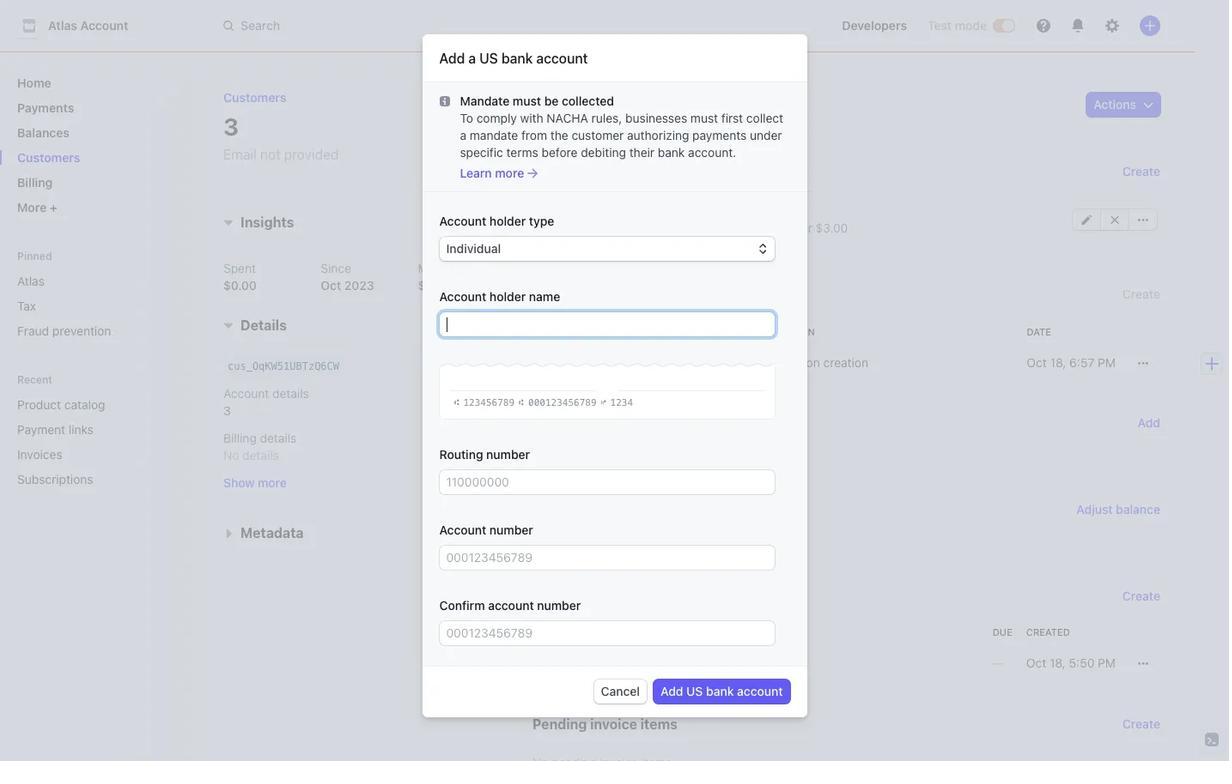 Task type: describe. For each thing, give the bounding box(es) containing it.
more button
[[10, 193, 175, 222]]

core navigation links element
[[10, 69, 175, 222]]

payments inside payments link
[[17, 101, 74, 115]]

tax link
[[10, 292, 175, 320]]

payment methods
[[533, 416, 653, 431]]

balances link
[[10, 119, 175, 147]]

add us bank account
[[661, 685, 783, 699]]

a inside "to comply with nacha rules, businesses must first collect a mandate from the customer authorizing payments under specific terms before debiting their bank account."
[[460, 128, 467, 143]]

the
[[550, 128, 568, 143]]

account holder name
[[439, 289, 560, 304]]

18, for 5:50
[[1050, 656, 1066, 671]]

oct for oct 18, 6:57 pm
[[1027, 356, 1047, 370]]

mode
[[955, 18, 987, 33]]

links
[[69, 423, 94, 437]]

first
[[721, 111, 743, 125]]

test
[[928, 18, 952, 33]]

confirm account number
[[439, 599, 581, 613]]

routing number
[[439, 448, 530, 462]]

number for invoice number
[[763, 627, 804, 638]]

learn
[[460, 166, 492, 180]]

events
[[616, 99, 659, 114]]

0 horizontal spatial must
[[513, 94, 541, 108]]

create button for pending invoice items
[[1123, 716, 1161, 734]]

balances
[[17, 125, 70, 140]]

2 horizontal spatial a
[[724, 541, 730, 556]]

1 vertical spatial $3.00 link
[[533, 649, 586, 680]]

0 vertical spatial details
[[272, 387, 309, 402]]

recent
[[17, 374, 52, 387]]

due
[[993, 627, 1013, 638]]

with
[[520, 111, 543, 125]]

adjust
[[1077, 503, 1113, 517]]

developers link
[[835, 12, 914, 40]]

usd for bottommost usd link
[[593, 656, 617, 671]]

holder for type
[[490, 214, 526, 228]]

add for add
[[1138, 416, 1161, 430]]

billing for billing monthly • next invoice on nov 18 for $3.00
[[574, 221, 607, 235]]

fraud
[[17, 324, 49, 338]]

Account number text field
[[439, 546, 774, 570]]

account number
[[439, 523, 533, 538]]

oct inside the since oct 2023
[[321, 279, 341, 293]]

pending invoice items
[[533, 717, 678, 733]]

logs
[[690, 99, 717, 114]]

1 vertical spatial methods
[[603, 454, 652, 469]]

more
[[17, 200, 50, 215]]

— link
[[986, 649, 1019, 680]]

search
[[241, 18, 280, 33]]

prevention
[[52, 324, 111, 338]]

account inside the atlas account 'button'
[[80, 18, 128, 33]]

comply
[[477, 111, 517, 125]]

mandate must be collected
[[460, 94, 614, 108]]

description
[[750, 326, 815, 338]]

Confirm account number text field
[[439, 622, 774, 646]]

oct 18, 5:50 pm
[[1026, 656, 1116, 671]]

cancel button
[[594, 680, 647, 704]]

subscriptions inside the "recent" element
[[17, 472, 93, 487]]

spent
[[223, 262, 256, 276]]

items
[[641, 717, 678, 733]]

recent element
[[0, 391, 189, 494]]

number for account number
[[490, 523, 533, 538]]

incomplete link
[[650, 348, 743, 379]]

account holder type
[[439, 214, 554, 228]]

2023
[[344, 279, 374, 293]]

fraud prevention
[[17, 324, 111, 338]]

incomplete
[[662, 356, 718, 369]]

cus_oqkw51ubtzq6cw button
[[228, 358, 339, 375]]

0 vertical spatial us
[[479, 51, 498, 66]]

retrying
[[660, 657, 702, 670]]

add a us bank account
[[439, 51, 588, 66]]

pending
[[533, 717, 587, 733]]

invoice number
[[721, 627, 804, 638]]

pinned
[[17, 250, 52, 263]]

subscription
[[750, 356, 820, 370]]

overview
[[533, 99, 592, 114]]

$0.00
[[223, 279, 257, 293]]

1 horizontal spatial a
[[468, 51, 476, 66]]

events and logs
[[616, 99, 717, 114]]

tax
[[17, 299, 36, 314]]

0 vertical spatial bank
[[502, 51, 533, 66]]

svg image
[[1143, 100, 1154, 110]]

0 vertical spatial usd link
[[612, 348, 650, 379]]

account inside account details 3 billing details no details
[[223, 387, 269, 402]]

1234
[[610, 398, 633, 409]]

nacha
[[547, 111, 588, 125]]

5:50
[[1069, 656, 1095, 671]]

invoices link
[[10, 441, 151, 469]]

1 vertical spatial amount
[[536, 627, 579, 638]]

must inside "to comply with nacha rules, businesses must first collect a mandate from the customer authorizing payments under specific terms before debiting their bank account."
[[691, 111, 718, 125]]

no inside account details 3 billing details no details
[[223, 449, 239, 463]]

$3.00 down mrr
[[418, 279, 451, 293]]

oct 18, 6:57 pm link
[[1020, 348, 1123, 379]]

create button for payments
[[1123, 283, 1161, 307]]

for
[[797, 221, 813, 235]]

billing link
[[10, 168, 175, 197]]

create for subscriptions
[[1123, 164, 1161, 179]]

oct 18, 6:57 pm
[[1027, 356, 1116, 370]]

payment
[[552, 454, 600, 469]]

list containing billing monthly
[[522, 192, 1161, 252]]

tab list containing overview
[[533, 93, 741, 127]]

atlas link
[[10, 267, 175, 295]]

number for routing number
[[486, 448, 530, 462]]

pinned element
[[10, 267, 175, 345]]

product catalog
[[17, 398, 105, 412]]

atlas for atlas
[[17, 274, 45, 289]]

account for account holder name
[[439, 289, 486, 304]]

pm for oct 18, 6:57 pm
[[1098, 356, 1116, 370]]

customer does not currently have a balance.
[[533, 541, 780, 556]]

•
[[659, 221, 664, 235]]

be
[[544, 94, 559, 108]]

show
[[223, 476, 255, 491]]

add us bank account button
[[654, 680, 790, 704]]

routing
[[439, 448, 483, 462]]

creation
[[823, 356, 869, 370]]

0001
[[782, 658, 809, 671]]

no payment methods
[[533, 454, 652, 469]]



Task type: vqa. For each thing, say whether or not it's contained in the screenshot.
membership
no



Task type: locate. For each thing, give the bounding box(es) containing it.
methods down '1234'
[[594, 416, 653, 431]]

subscriptions down before
[[533, 164, 625, 180]]

methods
[[594, 416, 653, 431], [603, 454, 652, 469]]

invoice down cancel button on the bottom of page
[[590, 717, 637, 733]]

account for account holder type
[[439, 214, 486, 228]]

pm
[[1098, 356, 1116, 370], [1098, 656, 1116, 671]]

invoice left on
[[697, 221, 735, 235]]

3 create from the top
[[1123, 589, 1161, 604]]

usd link up '1234'
[[612, 348, 650, 379]]

billing left monthly
[[574, 221, 607, 235]]

a down the to
[[460, 128, 467, 143]]

0 horizontal spatial billing
[[17, 175, 53, 190]]

more
[[495, 166, 524, 180], [258, 476, 287, 491]]

0 horizontal spatial customers link
[[10, 143, 175, 172]]

1 vertical spatial us
[[686, 685, 703, 699]]

1 horizontal spatial bank
[[658, 145, 685, 160]]

have
[[694, 541, 721, 556]]

usd for topmost usd link
[[618, 356, 643, 370]]

must up payments
[[691, 111, 718, 125]]

1 vertical spatial must
[[691, 111, 718, 125]]

collected
[[562, 94, 614, 108]]

name
[[529, 289, 560, 304]]

invoices down the customer in the bottom left of the page
[[533, 589, 588, 605]]

list
[[522, 192, 1161, 252]]

subscription creation link
[[743, 348, 1020, 379]]

bank up mandate must be collected
[[502, 51, 533, 66]]

18, for 6:57
[[1050, 356, 1066, 370]]

0 vertical spatial add
[[439, 51, 465, 66]]

bank inside "to comply with nacha rules, businesses must first collect a mandate from the customer authorizing payments under specific terms before debiting their bank account."
[[658, 145, 685, 160]]

provided
[[284, 147, 339, 162]]

payment
[[533, 416, 591, 431], [17, 423, 65, 437]]

2 vertical spatial a
[[724, 541, 730, 556]]

payment links link
[[10, 416, 151, 444]]

1 holder from the top
[[490, 214, 526, 228]]

0 horizontal spatial payment
[[17, 423, 65, 437]]

usd up '1234'
[[618, 356, 643, 370]]

0 horizontal spatial a
[[460, 128, 467, 143]]

number up confirm account number text field
[[537, 599, 581, 613]]

customers down balances
[[17, 150, 80, 165]]

edit
[[476, 318, 498, 333]]

1 vertical spatial 3
[[223, 404, 231, 419]]

more right show
[[258, 476, 287, 491]]

add for add us bank account
[[661, 685, 683, 699]]

$3.00 right for
[[816, 221, 848, 235]]

0 horizontal spatial customers
[[17, 150, 80, 165]]

0 vertical spatial payments
[[17, 101, 74, 115]]

2 pm from the top
[[1098, 656, 1116, 671]]

0 horizontal spatial account
[[488, 599, 534, 613]]

add for add a us bank account
[[439, 51, 465, 66]]

1 horizontal spatial invoices
[[533, 589, 588, 605]]

$3.00 link down confirm account number text field
[[533, 649, 586, 680]]

customers inside customers 3 email not provided
[[223, 90, 286, 105]]

0 vertical spatial invoices
[[17, 448, 62, 462]]

account right confirm on the bottom left
[[488, 599, 534, 613]]

authorizing
[[627, 128, 689, 143]]

customers inside core navigation links element
[[17, 150, 80, 165]]

account down the "learn"
[[439, 214, 486, 228]]

no up show
[[223, 449, 239, 463]]

adjust balance
[[1077, 503, 1161, 517]]

us up mandate
[[479, 51, 498, 66]]

0 vertical spatial account
[[536, 51, 588, 66]]

tab list
[[533, 93, 741, 127]]

0 horizontal spatial payments
[[17, 101, 74, 115]]

2 create button from the top
[[1123, 283, 1161, 307]]

1 vertical spatial account
[[488, 599, 534, 613]]

add
[[439, 51, 465, 66], [1138, 416, 1161, 430], [661, 685, 683, 699]]

pm for oct 18, 5:50 pm
[[1098, 656, 1116, 671]]

payments up 'account holder name' text field
[[533, 287, 599, 302]]

actions
[[1094, 97, 1136, 112]]

number up 0001
[[763, 627, 804, 638]]

37d99b24-
[[721, 658, 782, 671]]

type
[[529, 214, 554, 228]]

2 vertical spatial add
[[661, 685, 683, 699]]

date
[[1027, 326, 1051, 338]]

create for payments
[[1123, 287, 1161, 302]]

account inside button
[[737, 685, 783, 699]]

oct 18, 5:50 pm link
[[1019, 649, 1123, 680]]

0 vertical spatial invoice
[[697, 221, 735, 235]]

1 horizontal spatial payments
[[533, 287, 599, 302]]

1 vertical spatial bank
[[658, 145, 685, 160]]

more down the terms on the top left
[[495, 166, 524, 180]]

subscriptions link
[[10, 466, 151, 494]]

0 vertical spatial methods
[[594, 416, 653, 431]]

1 vertical spatial subscriptions
[[17, 472, 93, 487]]

subscription creation
[[750, 356, 869, 370]]

customers 3 email not provided
[[223, 90, 339, 162]]

0 vertical spatial oct
[[321, 279, 341, 293]]

Account holder name text field
[[439, 313, 774, 337]]

holder up edit
[[490, 289, 526, 304]]

amount up 000123456789 in the bottom left of the page
[[562, 326, 605, 338]]

0 horizontal spatial usd
[[593, 656, 617, 671]]

1 vertical spatial invoice
[[590, 717, 637, 733]]

1 vertical spatial holder
[[490, 289, 526, 304]]

must up with
[[513, 94, 541, 108]]

customers
[[223, 90, 286, 105], [17, 150, 80, 165]]

create for pending invoice items
[[1123, 717, 1161, 732]]

2 horizontal spatial add
[[1138, 416, 1161, 430]]

invoices down payment links
[[17, 448, 62, 462]]

Routing number text field
[[439, 471, 774, 495]]

and
[[663, 99, 687, 114]]

number
[[486, 448, 530, 462], [490, 523, 533, 538], [537, 599, 581, 613], [763, 627, 804, 638]]

2 vertical spatial oct
[[1026, 656, 1046, 671]]

learn more
[[460, 166, 524, 180]]

1 horizontal spatial account
[[536, 51, 588, 66]]

0 vertical spatial 3
[[223, 113, 239, 141]]

1 vertical spatial customers link
[[10, 143, 175, 172]]

billing up show
[[223, 432, 257, 446]]

$3.00 down confirm account number text field
[[546, 656, 579, 671]]

0 vertical spatial pm
[[1098, 356, 1116, 370]]

overview button
[[533, 93, 603, 127]]

a
[[468, 51, 476, 66], [460, 128, 467, 143], [724, 541, 730, 556]]

nov
[[756, 221, 778, 235]]

account down cus_oqkw51ubtzq6cw
[[223, 387, 269, 402]]

—
[[993, 656, 1003, 671]]

adjust balance button
[[1077, 502, 1161, 519]]

terms
[[506, 145, 538, 160]]

edit button
[[476, 317, 498, 335]]

create
[[1123, 164, 1161, 179], [1123, 287, 1161, 302], [1123, 589, 1161, 604], [1123, 717, 1161, 732]]

18, left 5:50 at the bottom right of page
[[1050, 656, 1066, 671]]

18, left 6:57
[[1050, 356, 1066, 370]]

0 horizontal spatial bank
[[502, 51, 533, 66]]

billing up more
[[17, 175, 53, 190]]

not inside customers 3 email not provided
[[260, 147, 281, 162]]

bank down 37d99b24-
[[706, 685, 734, 699]]

customers link up more button
[[10, 143, 175, 172]]

billing
[[17, 175, 53, 190], [574, 221, 607, 235], [223, 432, 257, 446]]

on
[[739, 221, 752, 235]]

0 vertical spatial not
[[260, 147, 281, 162]]

Search search field
[[213, 10, 698, 42]]

0 vertical spatial billing
[[17, 175, 53, 190]]

1 vertical spatial pm
[[1098, 656, 1116, 671]]

0 vertical spatial must
[[513, 94, 541, 108]]

1 horizontal spatial billing
[[223, 432, 257, 446]]

oct down the date
[[1027, 356, 1047, 370]]

3 create button from the top
[[1123, 716, 1161, 734]]

atlas
[[48, 18, 77, 33], [17, 274, 45, 289]]

learn more link
[[460, 165, 538, 182]]

0 horizontal spatial not
[[260, 147, 281, 162]]

catalog
[[64, 398, 105, 412]]

6:57
[[1070, 356, 1095, 370]]

cus_oqkw51ubtzq6cw
[[228, 361, 339, 373]]

account up edit
[[439, 289, 486, 304]]

payment down product
[[17, 423, 65, 437]]

rules,
[[592, 111, 622, 125]]

confirm
[[439, 599, 485, 613]]

1 pm from the top
[[1098, 356, 1116, 370]]

2 18, from the top
[[1050, 656, 1066, 671]]

created
[[1026, 627, 1070, 638]]

2 create from the top
[[1123, 287, 1161, 302]]

0 vertical spatial $3.00 link
[[555, 348, 612, 379]]

atlas down pinned
[[17, 274, 45, 289]]

atlas up home
[[48, 18, 77, 33]]

1 vertical spatial more
[[258, 476, 287, 491]]

since
[[321, 262, 351, 276]]

currently
[[642, 541, 691, 556]]

invoice
[[697, 221, 735, 235], [590, 717, 637, 733]]

amount down confirm account number
[[536, 627, 579, 638]]

18,
[[1050, 356, 1066, 370], [1050, 656, 1066, 671]]

billing inside core navigation links element
[[17, 175, 53, 190]]

methods up routing number text field
[[603, 454, 652, 469]]

0 horizontal spatial invoice
[[590, 717, 637, 733]]

recent navigation links element
[[0, 373, 189, 494]]

details button
[[216, 309, 287, 336]]

more inside button
[[258, 476, 287, 491]]

1 horizontal spatial customers link
[[223, 90, 286, 105]]

add button
[[1138, 415, 1161, 432]]

0 horizontal spatial us
[[479, 51, 498, 66]]

0 vertical spatial a
[[468, 51, 476, 66]]

37d99b24-0001 link
[[714, 649, 986, 680]]

1 vertical spatial usd link
[[586, 649, 624, 680]]

notifications image
[[1071, 19, 1085, 33]]

us down the retrying link
[[686, 685, 703, 699]]

oct down since
[[321, 279, 341, 293]]

businesses
[[625, 111, 687, 125]]

$3.00 down 'account holder name' text field
[[571, 356, 605, 370]]

email
[[223, 147, 257, 162]]

account for account number
[[439, 523, 486, 538]]

$3.00 link up 000123456789 in the bottom left of the page
[[555, 348, 612, 379]]

0 horizontal spatial atlas
[[17, 274, 45, 289]]

1 vertical spatial customers
[[17, 150, 80, 165]]

3 down cus_oqkw51ubtzq6cw
[[223, 404, 231, 419]]

atlas for atlas account
[[48, 18, 77, 33]]

3 up email
[[223, 113, 239, 141]]

0 vertical spatial atlas
[[48, 18, 77, 33]]

1 create from the top
[[1123, 164, 1161, 179]]

a down search search field
[[468, 51, 476, 66]]

pinned navigation links element
[[10, 249, 175, 345]]

1 horizontal spatial not
[[620, 541, 638, 556]]

svg image
[[439, 96, 450, 107], [1081, 215, 1092, 225], [1110, 215, 1120, 225], [1138, 215, 1148, 225], [1138, 215, 1148, 225], [1138, 359, 1148, 369], [1138, 659, 1148, 670]]

payment links
[[17, 423, 94, 437]]

1 vertical spatial 18,
[[1050, 656, 1066, 671]]

billing for billing
[[17, 175, 53, 190]]

bank down authorizing
[[658, 145, 685, 160]]

1 horizontal spatial invoice
[[697, 221, 735, 235]]

usd
[[618, 356, 643, 370], [593, 656, 617, 671]]

pm right 6:57
[[1098, 356, 1116, 370]]

1 create button from the top
[[1123, 163, 1161, 180]]

not
[[260, 147, 281, 162], [620, 541, 638, 556]]

oct for oct 18, 5:50 pm
[[1026, 656, 1046, 671]]

no
[[223, 449, 239, 463], [533, 454, 548, 469]]

1 vertical spatial invoices
[[533, 589, 588, 605]]

0 vertical spatial customers link
[[223, 90, 286, 105]]

account up confirm on the bottom left
[[439, 523, 486, 538]]

account.
[[688, 145, 736, 160]]

not right does on the bottom of page
[[620, 541, 638, 556]]

holder for name
[[490, 289, 526, 304]]

not right email
[[260, 147, 281, 162]]

actions button
[[1087, 93, 1161, 117]]

create link
[[1123, 588, 1161, 606]]

1 vertical spatial billing
[[574, 221, 607, 235]]

us inside button
[[686, 685, 703, 699]]

1 vertical spatial create button
[[1123, 283, 1161, 307]]

4 create from the top
[[1123, 717, 1161, 732]]

2 vertical spatial billing
[[223, 432, 257, 446]]

$3.00
[[816, 221, 848, 235], [418, 279, 451, 293], [571, 356, 605, 370], [546, 656, 579, 671]]

customers for customers 3 email not provided
[[223, 90, 286, 105]]

no left payment
[[533, 454, 548, 469]]

0 horizontal spatial no
[[223, 449, 239, 463]]

payments link
[[10, 94, 175, 122]]

1 horizontal spatial payment
[[533, 416, 591, 431]]

2 horizontal spatial account
[[737, 685, 783, 699]]

payments up balances
[[17, 101, 74, 115]]

number right routing
[[486, 448, 530, 462]]

payments
[[17, 101, 74, 115], [533, 287, 599, 302]]

1 vertical spatial details
[[260, 432, 297, 446]]

0 vertical spatial 18,
[[1050, 356, 1066, 370]]

customers for customers
[[17, 150, 80, 165]]

customers up email
[[223, 90, 286, 105]]

$3.00 link
[[555, 348, 612, 379], [533, 649, 586, 680]]

000123456789
[[528, 398, 597, 409]]

1 vertical spatial oct
[[1027, 356, 1047, 370]]

1 vertical spatial atlas
[[17, 274, 45, 289]]

account up home link
[[80, 18, 128, 33]]

account details 3 billing details no details
[[223, 387, 309, 463]]

subscriptions down invoices link
[[17, 472, 93, 487]]

1 horizontal spatial add
[[661, 685, 683, 699]]

0 vertical spatial customers
[[223, 90, 286, 105]]

usd down confirm account number text field
[[593, 656, 617, 671]]

1 horizontal spatial no
[[533, 454, 548, 469]]

2 vertical spatial create button
[[1123, 716, 1161, 734]]

more for show more
[[258, 476, 287, 491]]

2 horizontal spatial billing
[[574, 221, 607, 235]]

1 vertical spatial not
[[620, 541, 638, 556]]

product catalog link
[[10, 391, 151, 419]]

a right have
[[724, 541, 730, 556]]

to comply with nacha rules, businesses must first collect a mandate from the customer authorizing payments under specific terms before debiting their bank account.
[[460, 111, 783, 160]]

mandate
[[470, 128, 518, 143]]

pm right 5:50 at the bottom right of page
[[1098, 656, 1116, 671]]

oct
[[321, 279, 341, 293], [1027, 356, 1047, 370], [1026, 656, 1046, 671]]

payment down 000123456789 in the bottom left of the page
[[533, 416, 591, 431]]

payment inside the "recent" element
[[17, 423, 65, 437]]

2 holder from the top
[[490, 289, 526, 304]]

balance.
[[734, 541, 780, 556]]

their
[[629, 145, 655, 160]]

0 vertical spatial holder
[[490, 214, 526, 228]]

account
[[536, 51, 588, 66], [488, 599, 534, 613], [737, 685, 783, 699]]

1 vertical spatial payments
[[533, 287, 599, 302]]

0 horizontal spatial subscriptions
[[17, 472, 93, 487]]

1 horizontal spatial us
[[686, 685, 703, 699]]

customers link up email
[[223, 90, 286, 105]]

add inside button
[[661, 685, 683, 699]]

invoices inside the "recent" element
[[17, 448, 62, 462]]

2 vertical spatial account
[[737, 685, 783, 699]]

1 horizontal spatial more
[[495, 166, 524, 180]]

number up the customer in the bottom left of the page
[[490, 523, 533, 538]]

1 horizontal spatial usd
[[618, 356, 643, 370]]

0 vertical spatial usd
[[618, 356, 643, 370]]

create button for subscriptions
[[1123, 163, 1161, 180]]

mrr
[[418, 262, 444, 276]]

events and logs button
[[616, 93, 727, 127]]

1 horizontal spatial customers
[[223, 90, 286, 105]]

holder left type
[[490, 214, 526, 228]]

123456789
[[463, 398, 515, 409]]

atlas account
[[48, 18, 128, 33]]

3 inside account details 3 billing details no details
[[223, 404, 231, 419]]

1 horizontal spatial subscriptions
[[533, 164, 625, 180]]

2 vertical spatial bank
[[706, 685, 734, 699]]

0 vertical spatial more
[[495, 166, 524, 180]]

customer
[[572, 128, 624, 143]]

oct down created
[[1026, 656, 1046, 671]]

0 horizontal spatial invoices
[[17, 448, 62, 462]]

billing inside account details 3 billing details no details
[[223, 432, 257, 446]]

3 inside customers 3 email not provided
[[223, 113, 239, 141]]

2 3 from the top
[[223, 404, 231, 419]]

atlas inside 'pinned' element
[[17, 274, 45, 289]]

1 horizontal spatial must
[[691, 111, 718, 125]]

atlas inside 'button'
[[48, 18, 77, 33]]

to
[[460, 111, 473, 125]]

1 vertical spatial add
[[1138, 416, 1161, 430]]

atlas account button
[[17, 14, 146, 38]]

account up "be"
[[536, 51, 588, 66]]

payment for payment links
[[17, 423, 65, 437]]

0 vertical spatial subscriptions
[[533, 164, 625, 180]]

more for learn more
[[495, 166, 524, 180]]

1 3 from the top
[[223, 113, 239, 141]]

payment for payment methods
[[533, 416, 591, 431]]

0 vertical spatial amount
[[562, 326, 605, 338]]

1 18, from the top
[[1050, 356, 1066, 370]]

0 vertical spatial create button
[[1123, 163, 1161, 180]]

usd link down confirm account number text field
[[586, 649, 624, 680]]

2 vertical spatial details
[[242, 449, 279, 463]]

account down 37d99b24-0001
[[737, 685, 783, 699]]

bank inside button
[[706, 685, 734, 699]]



